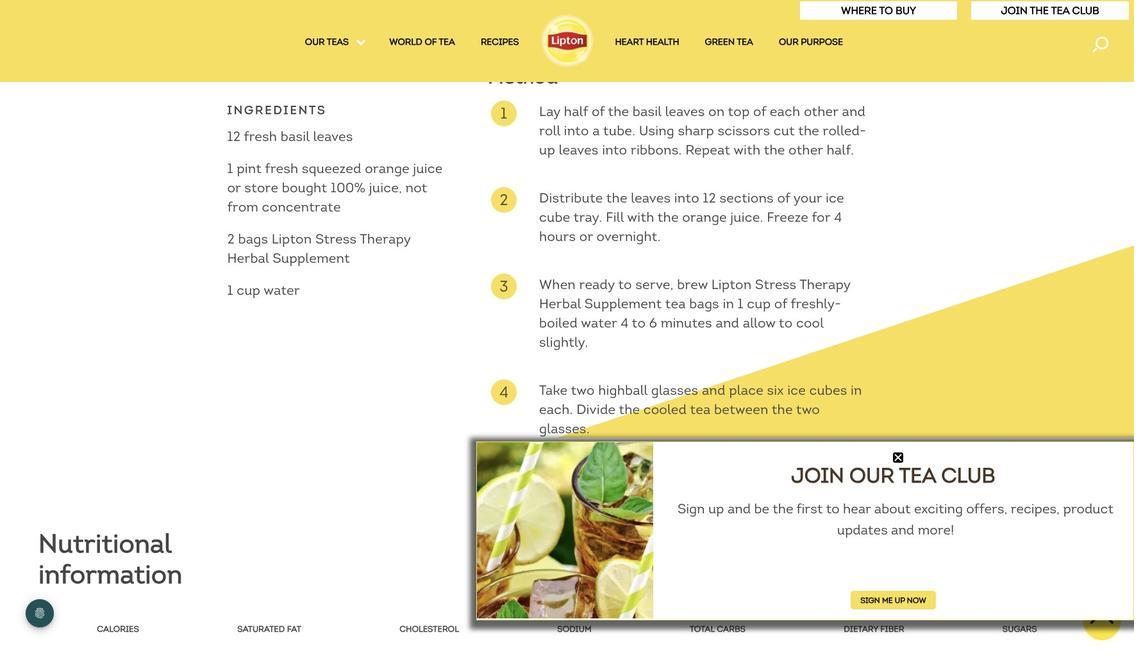 Task type: locate. For each thing, give the bounding box(es) containing it.
other down cut on the right of page
[[789, 142, 824, 159]]

1 horizontal spatial tea
[[900, 463, 937, 489]]

juice,
[[369, 180, 402, 196]]

1 vertical spatial herbal
[[540, 296, 581, 313]]

0 vertical spatial other
[[804, 103, 839, 120]]

with inside 'distribute the leaves into 12 sections of your ice cube tray. fill with the orange juice. freeze for 4 hours or overnight.'
[[628, 209, 655, 226]]

of up freeze
[[778, 190, 791, 207]]

ice up for
[[826, 190, 845, 207]]

1 vertical spatial orange
[[683, 209, 727, 226]]

0 horizontal spatial with
[[628, 209, 655, 226]]

with inside lay half of the basil leaves on top of each other and roll into a tube. using sharp scissors cut the rolled- up leaves into ribbons. repeat with the other half.
[[734, 142, 761, 159]]

tea up minutes
[[666, 296, 686, 313]]

buy
[[896, 4, 917, 17]]

1 down 2
[[227, 282, 233, 299]]

or down tray.
[[580, 228, 593, 245]]

up
[[540, 142, 556, 159], [709, 501, 725, 518]]

with
[[734, 142, 761, 159], [628, 209, 655, 226]]

0 horizontal spatial therapy
[[360, 231, 411, 248]]

cool
[[797, 315, 824, 332]]

tea right the of
[[439, 37, 455, 47]]

sharp
[[678, 123, 715, 139]]

saturated
[[237, 625, 285, 635]]

1 horizontal spatial with
[[734, 142, 761, 159]]

2 horizontal spatial into
[[675, 190, 700, 207]]

heart health
[[616, 37, 680, 47]]

herbal inside 2 bags lipton stress therapy herbal supplement
[[227, 250, 269, 267]]

0 vertical spatial tea
[[1052, 4, 1070, 17]]

other
[[804, 103, 839, 120], [789, 142, 824, 159]]

the down six on the right of page
[[772, 402, 793, 418]]

tea down the glasses
[[691, 402, 711, 418]]

stress inside 2 bags lipton stress therapy herbal supplement
[[316, 231, 357, 248]]

navigation containing our teas
[[0, 36, 1135, 52]]

club
[[942, 463, 996, 489]]

stress up allow
[[756, 277, 797, 293]]

bags
[[238, 231, 268, 248], [690, 296, 720, 313]]

navigation
[[0, 36, 1135, 52]]

1 vertical spatial tea
[[691, 402, 711, 418]]

0 horizontal spatial supplement
[[273, 250, 350, 267]]

two down cubes
[[797, 402, 821, 418]]

and left place
[[702, 382, 726, 399]]

1 horizontal spatial two
[[797, 402, 821, 418]]

serve,
[[636, 277, 674, 293]]

0 horizontal spatial herbal
[[227, 250, 269, 267]]

more!
[[919, 522, 955, 539]]

0 horizontal spatial or
[[227, 180, 241, 196]]

orange up juice,
[[365, 160, 410, 177]]

0 vertical spatial with
[[734, 142, 761, 159]]

0 horizontal spatial tea
[[666, 296, 686, 313]]

1 vertical spatial basil
[[281, 128, 310, 145]]

12
[[227, 128, 241, 145], [703, 190, 717, 207]]

bought
[[282, 180, 327, 196]]

1
[[227, 160, 233, 177], [227, 282, 233, 299], [738, 296, 744, 313]]

the right the be
[[773, 501, 794, 518]]

recipes link
[[481, 37, 519, 52]]

1 inside 1 pint fresh squeezed orange juice or store bought 100% juice, not from concentrate
[[227, 160, 233, 177]]

join
[[1002, 4, 1028, 17]]

0 horizontal spatial cup
[[237, 282, 261, 299]]

0 vertical spatial stress
[[316, 231, 357, 248]]

0 horizontal spatial lipton
[[272, 231, 312, 248]]

our
[[305, 37, 325, 47]]

supplement down concentrate
[[273, 250, 350, 267]]

stress inside when ready to serve, brew lipton stress therapy herbal supplement tea bags in 1 cup of freshly- boiled water 4 to 6 minutes and allow to cool slightly.
[[756, 277, 797, 293]]

0 horizontal spatial into
[[564, 123, 589, 139]]

1 horizontal spatial tea
[[1052, 4, 1070, 17]]

0 vertical spatial basil
[[633, 103, 662, 120]]

join the tea club button
[[972, 1, 1130, 21]]

0 horizontal spatial in
[[723, 296, 735, 313]]

tea right the at the top right of page
[[1052, 4, 1070, 17]]

leaves up overnight.
[[631, 190, 671, 207]]

1 vertical spatial therapy
[[800, 277, 851, 293]]

1 vertical spatial ice
[[788, 382, 806, 399]]

1 vertical spatial two
[[797, 402, 821, 418]]

heart health link
[[616, 37, 680, 52]]

lay half of the basil leaves on top of each other and roll into a tube. using sharp scissors cut the rolled- up leaves into ribbons. repeat with the other half.
[[540, 103, 870, 159]]

join our tea club
[[792, 463, 996, 489]]

of inside when ready to serve, brew lipton stress therapy herbal supplement tea bags in 1 cup of freshly- boiled water 4 to 6 minutes and allow to cool slightly.
[[775, 296, 788, 313]]

where to buy
[[842, 4, 917, 17]]

1 vertical spatial tea
[[900, 463, 937, 489]]

tea for of
[[439, 37, 455, 47]]

0 vertical spatial supplement
[[273, 250, 350, 267]]

1 horizontal spatial stress
[[756, 277, 797, 293]]

therapy up the freshly-
[[800, 277, 851, 293]]

in inside take two highball glasses and place six ice cubes in each. divide the cooled tea between the two glasses.
[[851, 382, 863, 399]]

basil down ingredients
[[281, 128, 310, 145]]

information
[[38, 560, 183, 591]]

into down half
[[564, 123, 589, 139]]

bags right 2
[[238, 231, 268, 248]]

tea inside navigation
[[439, 37, 455, 47]]

12 left the sections
[[703, 190, 717, 207]]

0 horizontal spatial ice
[[788, 382, 806, 399]]

1 vertical spatial 12
[[703, 190, 717, 207]]

take
[[540, 382, 568, 399]]

1 horizontal spatial tea
[[691, 402, 711, 418]]

up inside lay half of the basil leaves on top of each other and roll into a tube. using sharp scissors cut the rolled- up leaves into ribbons. repeat with the other half.
[[540, 142, 556, 159]]

between
[[715, 402, 769, 418]]

orange left juice.
[[683, 209, 727, 226]]

12 inside 'distribute the leaves into 12 sections of your ice cube tray. fill with the orange juice. freeze for 4 hours or overnight.'
[[703, 190, 717, 207]]

concentrate
[[262, 199, 341, 216]]

herbal down 2
[[227, 250, 269, 267]]

1 for 1 pint fresh squeezed orange juice or store bought 100% juice, not from concentrate
[[227, 160, 233, 177]]

water down ready
[[581, 315, 618, 332]]

to
[[619, 277, 632, 293], [632, 315, 646, 332], [779, 315, 793, 332], [827, 501, 840, 518]]

in
[[723, 296, 735, 313], [851, 382, 863, 399]]

fresh up store
[[265, 160, 299, 177]]

fill
[[606, 209, 624, 226]]

two
[[571, 382, 595, 399], [797, 402, 821, 418]]

0 vertical spatial into
[[564, 123, 589, 139]]

0 horizontal spatial bags
[[238, 231, 268, 248]]

1 vertical spatial with
[[628, 209, 655, 226]]

stress down concentrate
[[316, 231, 357, 248]]

and inside lay half of the basil leaves on top of each other and roll into a tube. using sharp scissors cut the rolled- up leaves into ribbons. repeat with the other half.
[[843, 103, 866, 120]]

0 vertical spatial 4
[[835, 209, 843, 226]]

into down tube.
[[603, 142, 628, 159]]

1 horizontal spatial or
[[580, 228, 593, 245]]

of
[[425, 37, 437, 47]]

overnight.
[[597, 228, 661, 245]]

where to buy link
[[842, 4, 917, 17]]

tea for our
[[900, 463, 937, 489]]

1 vertical spatial supplement
[[585, 296, 662, 313]]

leaves down a
[[559, 142, 599, 159]]

4 left the 6
[[621, 315, 629, 332]]

0 horizontal spatial up
[[540, 142, 556, 159]]

1 horizontal spatial water
[[581, 315, 618, 332]]

2 vertical spatial into
[[675, 190, 700, 207]]

0 horizontal spatial water
[[264, 282, 300, 299]]

method
[[488, 65, 558, 89]]

1 left pint
[[227, 160, 233, 177]]

into
[[564, 123, 589, 139], [603, 142, 628, 159], [675, 190, 700, 207]]

0 horizontal spatial stress
[[316, 231, 357, 248]]

therapy down juice,
[[360, 231, 411, 248]]

heart
[[616, 37, 644, 47]]

squeezed
[[302, 160, 362, 177]]

0 vertical spatial ice
[[826, 190, 845, 207]]

other up rolled-
[[804, 103, 839, 120]]

to inside sign up and be the first to hear about exciting offers, recipes, product updates and more!
[[827, 501, 840, 518]]

0 horizontal spatial our
[[779, 37, 799, 47]]

or inside 'distribute the leaves into 12 sections of your ice cube tray. fill with the orange juice. freeze for 4 hours or overnight.'
[[580, 228, 593, 245]]

and
[[843, 103, 866, 120], [716, 315, 740, 332], [702, 382, 726, 399], [728, 501, 751, 518], [892, 522, 915, 539]]

sign me up now link
[[851, 592, 937, 610]]

lipton down concentrate
[[272, 231, 312, 248]]

fiber
[[881, 625, 905, 635]]

herbal up boiled
[[540, 296, 581, 313]]

ice right six on the right of page
[[788, 382, 806, 399]]

1 vertical spatial lipton
[[712, 277, 752, 293]]

up down roll at left
[[540, 142, 556, 159]]

0 vertical spatial orange
[[365, 160, 410, 177]]

1 vertical spatial fresh
[[265, 160, 299, 177]]

place
[[730, 382, 764, 399]]

0 horizontal spatial basil
[[281, 128, 310, 145]]

0 vertical spatial 12
[[227, 128, 241, 145]]

tea right green
[[737, 37, 754, 47]]

or
[[227, 180, 241, 196], [580, 228, 593, 245]]

0 vertical spatial or
[[227, 180, 241, 196]]

1 horizontal spatial basil
[[633, 103, 662, 120]]

tea inside button
[[1052, 4, 1070, 17]]

into inside 'distribute the leaves into 12 sections of your ice cube tray. fill with the orange juice. freeze for 4 hours or overnight.'
[[675, 190, 700, 207]]

1 horizontal spatial into
[[603, 142, 628, 159]]

1 horizontal spatial 12
[[703, 190, 717, 207]]

six
[[768, 382, 784, 399]]

bags down the brew
[[690, 296, 720, 313]]

0 horizontal spatial two
[[571, 382, 595, 399]]

fresh down ingredients
[[244, 128, 277, 145]]

into down repeat
[[675, 190, 700, 207]]

0 vertical spatial bags
[[238, 231, 268, 248]]

12 up pint
[[227, 128, 241, 145]]

1 horizontal spatial therapy
[[800, 277, 851, 293]]

lipton site logo image
[[539, 12, 596, 69]]

0 vertical spatial in
[[723, 296, 735, 313]]

1 vertical spatial bags
[[690, 296, 720, 313]]

0 horizontal spatial orange
[[365, 160, 410, 177]]

0 vertical spatial tea
[[666, 296, 686, 313]]

1 horizontal spatial 4
[[835, 209, 843, 226]]

1 vertical spatial water
[[581, 315, 618, 332]]

fresh
[[244, 128, 277, 145], [265, 160, 299, 177]]

tea up exciting
[[900, 463, 937, 489]]

with down scissors
[[734, 142, 761, 159]]

and up rolled-
[[843, 103, 866, 120]]

1 horizontal spatial up
[[709, 501, 725, 518]]

of up allow
[[775, 296, 788, 313]]

0 vertical spatial herbal
[[227, 250, 269, 267]]

0 vertical spatial lipton
[[272, 231, 312, 248]]

our up hear
[[850, 463, 895, 489]]

1 horizontal spatial our
[[850, 463, 895, 489]]

the right cut on the right of page
[[799, 123, 820, 139]]

total carbs
[[690, 625, 746, 635]]

1 horizontal spatial cup
[[748, 296, 771, 313]]

1 vertical spatial into
[[603, 142, 628, 159]]

0 horizontal spatial tea
[[737, 37, 754, 47]]

herbal
[[227, 250, 269, 267], [540, 296, 581, 313]]

1 horizontal spatial herbal
[[540, 296, 581, 313]]

orange inside 'distribute the leaves into 12 sections of your ice cube tray. fill with the orange juice. freeze for 4 hours or overnight.'
[[683, 209, 727, 226]]

of right top
[[754, 103, 767, 120]]

0 vertical spatial our
[[779, 37, 799, 47]]

lay
[[540, 103, 561, 120]]

0 vertical spatial water
[[264, 282, 300, 299]]

0 vertical spatial therapy
[[360, 231, 411, 248]]

when
[[540, 277, 576, 293]]

basil up using
[[633, 103, 662, 120]]

the
[[1031, 4, 1050, 17]]

to
[[880, 4, 894, 17]]

1 horizontal spatial in
[[851, 382, 863, 399]]

pint
[[237, 160, 262, 177]]

sodium
[[558, 625, 592, 635]]

1 vertical spatial our
[[850, 463, 895, 489]]

0 horizontal spatial tea
[[439, 37, 455, 47]]

1 vertical spatial or
[[580, 228, 593, 245]]

or up from
[[227, 180, 241, 196]]

distribute the leaves into 12 sections of your ice cube tray. fill with the orange juice. freeze for 4 hours or overnight.
[[540, 190, 848, 245]]

up right sign
[[709, 501, 725, 518]]

your
[[794, 190, 823, 207]]

1 horizontal spatial lipton
[[712, 277, 752, 293]]

therapy
[[360, 231, 411, 248], [800, 277, 851, 293]]

supplement down ready
[[585, 296, 662, 313]]

0 vertical spatial fresh
[[244, 128, 277, 145]]

1 vertical spatial 4
[[621, 315, 629, 332]]

freeze
[[767, 209, 809, 226]]

cooled
[[644, 402, 687, 418]]

0 vertical spatial two
[[571, 382, 595, 399]]

1 horizontal spatial supplement
[[585, 296, 662, 313]]

water down 2 bags lipton stress therapy herbal supplement
[[264, 282, 300, 299]]

1 horizontal spatial orange
[[683, 209, 727, 226]]

tea
[[666, 296, 686, 313], [691, 402, 711, 418]]

1 vertical spatial stress
[[756, 277, 797, 293]]

basil
[[633, 103, 662, 120], [281, 128, 310, 145]]

green
[[705, 37, 735, 47]]

0 horizontal spatial 12
[[227, 128, 241, 145]]

nutritional
[[38, 529, 172, 560]]

and left allow
[[716, 315, 740, 332]]

0 vertical spatial tea
[[439, 37, 455, 47]]

our purpose link
[[779, 37, 844, 52]]

lipton right the brew
[[712, 277, 752, 293]]

orange inside 1 pint fresh squeezed orange juice or store bought 100% juice, not from concentrate
[[365, 160, 410, 177]]

1 horizontal spatial bags
[[690, 296, 720, 313]]

to right first
[[827, 501, 840, 518]]

open privacy settings image
[[26, 600, 54, 628]]

tea inside when ready to serve, brew lipton stress therapy herbal supplement tea bags in 1 cup of freshly- boiled water 4 to 6 minutes and allow to cool slightly.
[[666, 296, 686, 313]]

1 vertical spatial in
[[851, 382, 863, 399]]

allow
[[743, 315, 776, 332]]

1 vertical spatial up
[[709, 501, 725, 518]]

two up divide
[[571, 382, 595, 399]]

1 vertical spatial tea
[[737, 37, 754, 47]]

the up tube.
[[608, 103, 630, 120]]

1 up allow
[[738, 296, 744, 313]]

dietary
[[845, 625, 879, 635]]

with up overnight.
[[628, 209, 655, 226]]

of up a
[[592, 103, 605, 120]]

1 horizontal spatial ice
[[826, 190, 845, 207]]

our
[[779, 37, 799, 47], [850, 463, 895, 489]]

lipton inside 2 bags lipton stress therapy herbal supplement
[[272, 231, 312, 248]]

4 right for
[[835, 209, 843, 226]]

therapy inside 2 bags lipton stress therapy herbal supplement
[[360, 231, 411, 248]]

ice inside 'distribute the leaves into 12 sections of your ice cube tray. fill with the orange juice. freeze for 4 hours or overnight.'
[[826, 190, 845, 207]]

first
[[797, 501, 824, 518]]

tea
[[439, 37, 455, 47], [900, 463, 937, 489]]

up inside sign up and be the first to hear about exciting offers, recipes, product updates and more!
[[709, 501, 725, 518]]

in inside when ready to serve, brew lipton stress therapy herbal supplement tea bags in 1 cup of freshly- boiled water 4 to 6 minutes and allow to cool slightly.
[[723, 296, 735, 313]]

4
[[835, 209, 843, 226], [621, 315, 629, 332]]

0 vertical spatial up
[[540, 142, 556, 159]]

stress
[[316, 231, 357, 248], [756, 277, 797, 293]]

0 horizontal spatial 4
[[621, 315, 629, 332]]

our left purpose
[[779, 37, 799, 47]]



Task type: vqa. For each thing, say whether or not it's contained in the screenshot.
iced
no



Task type: describe. For each thing, give the bounding box(es) containing it.
ingredients
[[227, 103, 327, 117]]

product
[[1064, 501, 1114, 518]]

total
[[690, 625, 715, 635]]

basil inside lay half of the basil leaves on top of each other and roll into a tube. using sharp scissors cut the rolled- up leaves into ribbons. repeat with the other half.
[[633, 103, 662, 120]]

juice
[[413, 160, 443, 177]]

exciting
[[915, 501, 964, 518]]

take two highball glasses and place six ice cubes in each. divide the cooled tea between the two glasses.
[[540, 382, 866, 438]]

dietary fiber
[[845, 625, 905, 635]]

4 inside when ready to serve, brew lipton stress therapy herbal supplement tea bags in 1 cup of freshly- boiled water 4 to 6 minutes and allow to cool slightly.
[[621, 315, 629, 332]]

100%
[[331, 180, 366, 196]]

026e8 image
[[894, 453, 904, 463]]

join
[[792, 463, 845, 489]]

1 pint fresh squeezed orange juice or store bought 100% juice, not from concentrate
[[227, 160, 447, 216]]

and inside take two highball glasses and place six ice cubes in each. divide the cooled tea between the two glasses.
[[702, 382, 726, 399]]

cube
[[540, 209, 571, 226]]

1 for 1 cup water
[[227, 282, 233, 299]]

when ready to serve, brew lipton stress therapy herbal supplement tea bags in 1 cup of freshly- boiled water 4 to 6 minutes and allow to cool slightly.
[[540, 277, 855, 351]]

to left the 6
[[632, 315, 646, 332]]

to left cool
[[779, 315, 793, 332]]

to right ready
[[619, 277, 632, 293]]

glasses.
[[540, 421, 590, 438]]

1 vertical spatial other
[[789, 142, 824, 159]]

rolled-
[[824, 123, 867, 139]]

sign
[[861, 596, 881, 606]]

supplement inside 2 bags lipton stress therapy herbal supplement
[[273, 250, 350, 267]]

world
[[390, 37, 423, 47]]

cholesterol
[[400, 625, 459, 635]]

the up fill
[[607, 190, 628, 207]]

nutritional information
[[38, 529, 183, 591]]

divide
[[577, 402, 616, 418]]

bags inside when ready to serve, brew lipton stress therapy herbal supplement tea bags in 1 cup of freshly- boiled water 4 to 6 minutes and allow to cool slightly.
[[690, 296, 720, 313]]

leaves inside 'distribute the leaves into 12 sections of your ice cube tray. fill with the orange juice. freeze for 4 hours or overnight.'
[[631, 190, 671, 207]]

sign
[[678, 501, 705, 518]]

12 fresh basil leaves
[[227, 128, 353, 145]]

therapy inside when ready to serve, brew lipton stress therapy herbal supplement tea bags in 1 cup of freshly- boiled water 4 to 6 minutes and allow to cool slightly.
[[800, 277, 851, 293]]

not
[[406, 180, 428, 196]]

tube.
[[604, 123, 636, 139]]

tea inside navigation
[[737, 37, 754, 47]]

from
[[227, 199, 259, 216]]

world of tea
[[390, 37, 455, 47]]

minutes
[[661, 315, 713, 332]]

boiled
[[540, 315, 578, 332]]

cubes
[[810, 382, 848, 399]]

where
[[842, 4, 878, 17]]

of inside 'distribute the leaves into 12 sections of your ice cube tray. fill with the orange juice. freeze for 4 hours or overnight.'
[[778, 190, 791, 207]]

green tea
[[705, 37, 754, 47]]

the down cut on the right of page
[[764, 142, 786, 159]]

highball
[[599, 382, 648, 399]]

sign me up now
[[861, 596, 927, 606]]

2 bags lipton stress therapy herbal supplement
[[227, 231, 415, 267]]

cut
[[774, 123, 796, 139]]

now
[[908, 596, 927, 606]]

our teas
[[305, 37, 351, 47]]

ribbons.
[[631, 142, 682, 159]]

cup inside when ready to serve, brew lipton stress therapy herbal supplement tea bags in 1 cup of freshly- boiled water 4 to 6 minutes and allow to cool slightly.
[[748, 296, 771, 313]]

where to buy button
[[800, 1, 959, 21]]

join the tea club link
[[1002, 4, 1100, 17]]

the down highball
[[619, 402, 640, 418]]

hear
[[844, 501, 872, 518]]

freshly-
[[791, 296, 842, 313]]

top
[[728, 103, 750, 120]]

a
[[593, 123, 600, 139]]

slightly.
[[540, 334, 589, 351]]

herbal inside when ready to serve, brew lipton stress therapy herbal supplement tea bags in 1 cup of freshly- boiled water 4 to 6 minutes and allow to cool slightly.
[[540, 296, 581, 313]]

glasses
[[652, 382, 699, 399]]

water inside when ready to serve, brew lipton stress therapy herbal supplement tea bags in 1 cup of freshly- boiled water 4 to 6 minutes and allow to cool slightly.
[[581, 315, 618, 332]]

or inside 1 pint fresh squeezed orange juice or store bought 100% juice, not from concentrate
[[227, 180, 241, 196]]

teas
[[327, 37, 349, 47]]

each.
[[540, 402, 573, 418]]

bags inside 2 bags lipton stress therapy herbal supplement
[[238, 231, 268, 248]]

the up overnight.
[[658, 209, 679, 226]]

fat
[[287, 625, 301, 635]]

distribute
[[540, 190, 603, 207]]

green tea link
[[705, 37, 754, 52]]

me
[[883, 596, 893, 606]]

ice inside take two highball glasses and place six ice cubes in each. divide the cooled tea between the two glasses.
[[788, 382, 806, 399]]

sugars
[[1003, 625, 1038, 635]]

up
[[895, 596, 906, 606]]

and left the be
[[728, 501, 751, 518]]

signup image
[[477, 443, 654, 619]]

leaves up sharp
[[666, 103, 705, 120]]

tray.
[[574, 209, 603, 226]]

health
[[646, 37, 680, 47]]

4 inside 'distribute the leaves into 12 sections of your ice cube tray. fill with the orange juice. freeze for 4 hours or overnight.'
[[835, 209, 843, 226]]

fresh inside 1 pint fresh squeezed orange juice or store bought 100% juice, not from concentrate
[[265, 160, 299, 177]]

half
[[564, 103, 589, 120]]

juice.
[[731, 209, 764, 226]]

supplement inside when ready to serve, brew lipton stress therapy herbal supplement tea bags in 1 cup of freshly- boiled water 4 to 6 minutes and allow to cool slightly.
[[585, 296, 662, 313]]

repeat
[[686, 142, 731, 159]]

half.
[[827, 142, 855, 159]]

about
[[875, 501, 911, 518]]

club
[[1073, 4, 1100, 17]]

and down the about
[[892, 522, 915, 539]]

lipton inside when ready to serve, brew lipton stress therapy herbal supplement tea bags in 1 cup of freshly- boiled water 4 to 6 minutes and allow to cool slightly.
[[712, 277, 752, 293]]

1 inside when ready to serve, brew lipton stress therapy herbal supplement tea bags in 1 cup of freshly- boiled water 4 to 6 minutes and allow to cool slightly.
[[738, 296, 744, 313]]

the inside sign up and be the first to hear about exciting offers, recipes, product updates and more!
[[773, 501, 794, 518]]

calories
[[97, 625, 139, 635]]

join the tea club
[[1002, 4, 1100, 17]]

saturated fat
[[237, 625, 301, 635]]

for
[[812, 209, 831, 226]]

recipes,
[[1012, 501, 1061, 518]]

leaves up squeezed
[[313, 128, 353, 145]]

tea inside take two highball glasses and place six ice cubes in each. divide the cooled tea between the two glasses.
[[691, 402, 711, 418]]

and inside when ready to serve, brew lipton stress therapy herbal supplement tea bags in 1 cup of freshly- boiled water 4 to 6 minutes and allow to cool slightly.
[[716, 315, 740, 332]]

roll
[[540, 123, 561, 139]]

be
[[755, 501, 770, 518]]

carbs
[[717, 625, 746, 635]]

using
[[639, 123, 675, 139]]

6
[[650, 315, 658, 332]]

our inside 'link'
[[779, 37, 799, 47]]

sections
[[720, 190, 774, 207]]

ready
[[580, 277, 615, 293]]

store
[[245, 180, 279, 196]]



